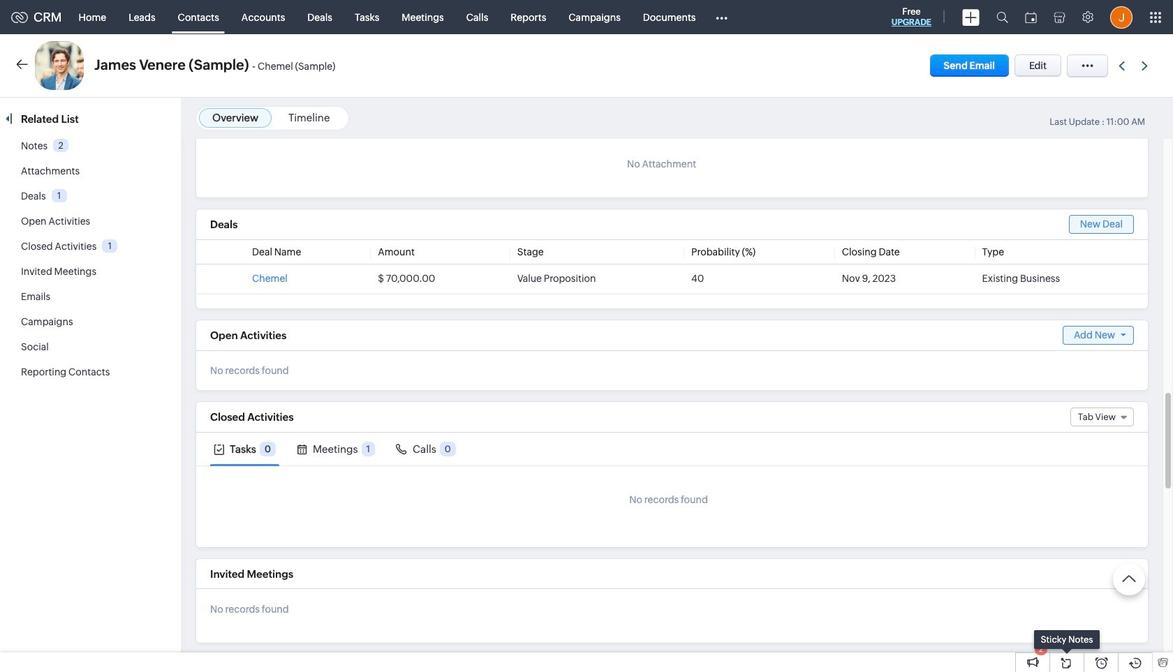 Task type: vqa. For each thing, say whether or not it's contained in the screenshot.
Priority
no



Task type: describe. For each thing, give the bounding box(es) containing it.
2 tab from the left
[[293, 433, 379, 466]]

Other Modules field
[[707, 6, 737, 28]]

3 tab from the left
[[393, 433, 460, 466]]

logo image
[[11, 12, 28, 23]]

profile image
[[1111, 6, 1133, 28]]



Task type: locate. For each thing, give the bounding box(es) containing it.
create menu image
[[963, 9, 980, 26]]

tab list
[[196, 433, 1149, 467]]

None field
[[1071, 408, 1135, 427]]

profile element
[[1102, 0, 1142, 34]]

next record image
[[1142, 61, 1151, 70]]

create menu element
[[954, 0, 989, 34]]

1 horizontal spatial tab
[[293, 433, 379, 466]]

0 horizontal spatial tab
[[210, 433, 279, 466]]

1 tab from the left
[[210, 433, 279, 466]]

previous record image
[[1119, 61, 1126, 70]]

calendar image
[[1026, 12, 1037, 23]]

tab
[[210, 433, 279, 466], [293, 433, 379, 466], [393, 433, 460, 466]]

2 horizontal spatial tab
[[393, 433, 460, 466]]

search image
[[997, 11, 1009, 23]]

search element
[[989, 0, 1017, 34]]



